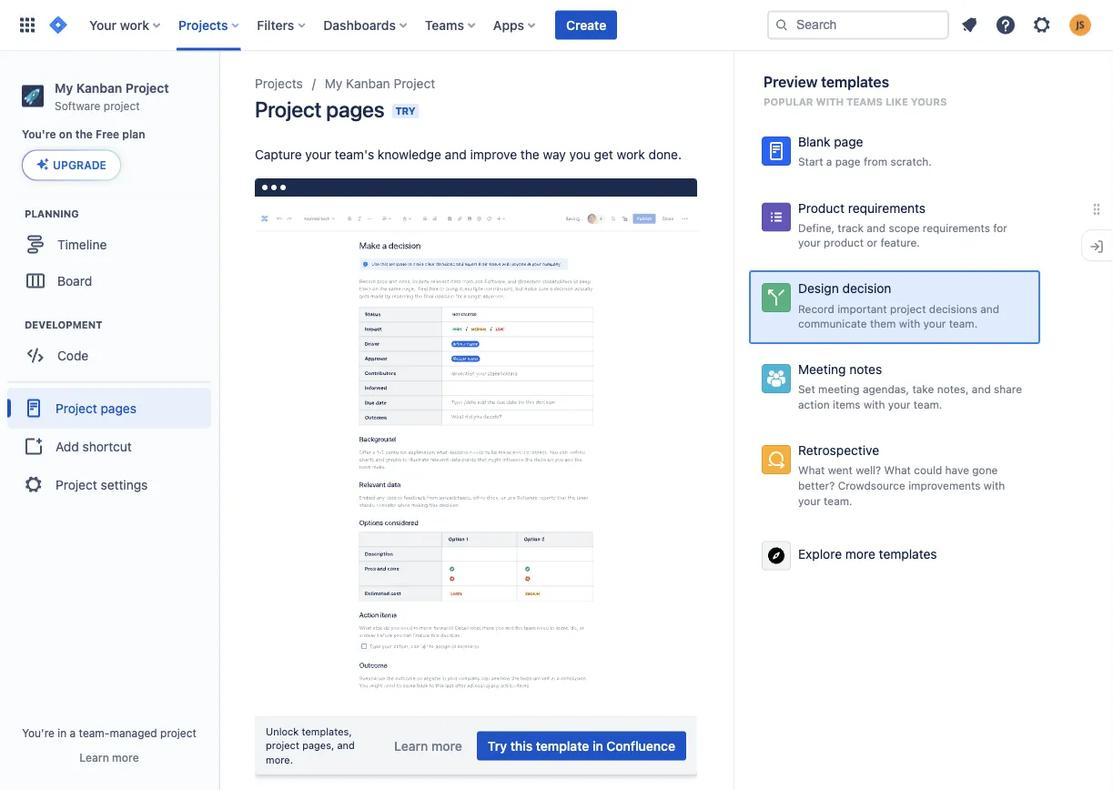 Task type: describe. For each thing, give the bounding box(es) containing it.
well?
[[856, 464, 882, 477]]

you're for you're in a team-managed project
[[22, 727, 55, 739]]

teams
[[425, 17, 464, 32]]

scratch.
[[891, 155, 932, 168]]

agendas,
[[863, 383, 910, 396]]

went
[[828, 464, 853, 477]]

from
[[864, 155, 888, 168]]

project pages inside group
[[56, 401, 137, 416]]

scope
[[889, 221, 920, 234]]

board
[[57, 273, 92, 288]]

project inside unlock templates, project pages, and more.
[[266, 740, 300, 752]]

meeting notes set meeting agendas, take notes, and share action items with your team.
[[799, 362, 1023, 411]]

0 horizontal spatial in
[[58, 727, 67, 739]]

action
[[799, 398, 830, 411]]

retrospective image
[[766, 449, 788, 471]]

you're on the free plan
[[22, 128, 145, 141]]

development
[[25, 319, 102, 330]]

yours
[[911, 96, 947, 108]]

add shortcut
[[56, 439, 132, 454]]

design
[[799, 281, 839, 296]]

project settings
[[56, 477, 148, 492]]

try this template in confluence button
[[477, 732, 687, 761]]

project pages link
[[7, 388, 211, 428]]

teams button
[[420, 10, 483, 40]]

blank image
[[766, 140, 788, 162]]

1 vertical spatial work
[[617, 147, 645, 162]]

1 horizontal spatial learn more
[[394, 739, 462, 754]]

improvements
[[909, 479, 981, 492]]

project inside my kanban project software project
[[104, 99, 140, 112]]

your left team's
[[305, 147, 331, 162]]

explore
[[799, 547, 842, 562]]

settings image
[[1032, 14, 1054, 36]]

and for templates,
[[337, 740, 355, 752]]

1 what from the left
[[799, 464, 825, 477]]

project down add
[[56, 477, 97, 492]]

this
[[511, 739, 533, 754]]

and for your
[[445, 147, 467, 162]]

you
[[570, 147, 591, 162]]

plan
[[122, 128, 145, 141]]

decision
[[843, 281, 892, 296]]

search image
[[775, 18, 789, 32]]

notes
[[850, 362, 883, 377]]

my for my kanban project
[[325, 76, 343, 91]]

2 what from the left
[[885, 464, 911, 477]]

and inside design decision record important project decisions and communicate them with your team.
[[981, 302, 1000, 315]]

add shortcut button
[[7, 428, 211, 465]]

on
[[59, 128, 72, 141]]

product
[[799, 200, 845, 215]]

get
[[594, 147, 614, 162]]

template
[[536, 739, 589, 754]]

knowledge
[[378, 147, 442, 162]]

your inside meeting notes set meeting agendas, take notes, and share action items with your team.
[[889, 398, 911, 411]]

project settings link
[[7, 465, 211, 505]]

like
[[886, 96, 909, 108]]

0 vertical spatial the
[[75, 128, 93, 141]]

0 vertical spatial requirements
[[849, 200, 926, 215]]

more.
[[266, 754, 293, 766]]

code link
[[9, 337, 209, 374]]

product requirements image
[[766, 206, 788, 228]]

in inside button
[[593, 739, 603, 754]]

your
[[89, 17, 117, 32]]

development group
[[9, 317, 218, 379]]

planning
[[25, 207, 79, 219]]

pages,
[[302, 740, 334, 752]]

project up try
[[394, 76, 435, 91]]

project down projects 'link'
[[255, 97, 322, 122]]

filters button
[[252, 10, 313, 40]]

team. inside design decision record important project decisions and communicate them with your team.
[[949, 317, 978, 330]]

my kanban project link
[[325, 73, 435, 95]]

record
[[799, 302, 835, 315]]

design decision record important project decisions and communicate them with your team.
[[799, 281, 1000, 330]]

your work button
[[84, 10, 168, 40]]

confluence
[[607, 739, 676, 754]]

planning image
[[3, 202, 25, 224]]

retrospective
[[799, 443, 880, 458]]

sidebar navigation image
[[199, 73, 239, 109]]

meeting
[[799, 362, 846, 377]]

project right "managed"
[[160, 727, 197, 739]]

1 vertical spatial requirements
[[923, 221, 991, 234]]

items
[[833, 398, 861, 411]]

kanban for my kanban project
[[346, 76, 390, 91]]

my kanban project
[[325, 76, 435, 91]]

retrospective what went well? what could have gone better? crowdsource improvements with your team.
[[799, 443, 1006, 507]]

meeting
[[819, 383, 860, 396]]

team. for meeting notes
[[914, 398, 943, 411]]

my kanban project software project
[[55, 80, 169, 112]]

capture
[[255, 147, 302, 162]]

important
[[838, 302, 887, 315]]

with inside meeting notes set meeting agendas, take notes, and share action items with your team.
[[864, 398, 885, 411]]

explore more templates
[[799, 547, 938, 562]]

your work
[[89, 17, 149, 32]]

appswitcher icon image
[[16, 14, 38, 36]]

you're for you're on the free plan
[[22, 128, 56, 141]]

projects button
[[173, 10, 246, 40]]

unlock templates, project pages, and more.
[[266, 726, 355, 766]]

better?
[[799, 479, 835, 492]]

help image
[[995, 14, 1017, 36]]

managed
[[110, 727, 157, 739]]

timeline link
[[9, 226, 209, 263]]

way
[[543, 147, 566, 162]]

more image
[[766, 545, 788, 567]]

team. for retrospective
[[824, 494, 853, 507]]

templates,
[[302, 726, 352, 738]]

take
[[913, 383, 935, 396]]

create button
[[556, 10, 618, 40]]



Task type: vqa. For each thing, say whether or not it's contained in the screenshot.


Task type: locate. For each thing, give the bounding box(es) containing it.
my up software
[[55, 80, 73, 95]]

1 horizontal spatial my
[[325, 76, 343, 91]]

projects for projects dropdown button
[[178, 17, 228, 32]]

0 horizontal spatial learn
[[80, 751, 109, 764]]

more right explore
[[846, 547, 876, 562]]

page left from
[[836, 155, 861, 168]]

0 vertical spatial you're
[[22, 128, 56, 141]]

or
[[867, 236, 878, 249]]

my right projects 'link'
[[325, 76, 343, 91]]

your down define,
[[799, 236, 821, 249]]

settings
[[101, 477, 148, 492]]

1 vertical spatial projects
[[255, 76, 303, 91]]

and for requirements
[[867, 221, 886, 234]]

0 vertical spatial page
[[834, 134, 864, 149]]

with inside preview templates popular with teams like yours
[[816, 96, 844, 108]]

with inside "retrospective what went well? what could have gone better? crowdsource improvements with your team."
[[984, 479, 1006, 492]]

my
[[325, 76, 343, 91], [55, 80, 73, 95]]

primary element
[[11, 0, 768, 51]]

learn more
[[394, 739, 462, 754], [80, 751, 139, 764]]

kanban for my kanban project software project
[[76, 80, 122, 95]]

try this template in confluence
[[488, 739, 676, 754]]

learn more button down you're in a team-managed project
[[80, 750, 139, 765]]

a right "start"
[[827, 155, 833, 168]]

jira software image
[[47, 14, 69, 36], [47, 14, 69, 36]]

a left team-
[[70, 727, 76, 739]]

code
[[57, 348, 89, 363]]

project
[[104, 99, 140, 112], [891, 302, 927, 315], [160, 727, 197, 739], [266, 740, 300, 752]]

1 vertical spatial templates
[[879, 547, 938, 562]]

work right your
[[120, 17, 149, 32]]

the left "way"
[[521, 147, 540, 162]]

and inside meeting notes set meeting agendas, take notes, and share action items with your team.
[[972, 383, 991, 396]]

work
[[120, 17, 149, 32], [617, 147, 645, 162]]

track
[[838, 221, 864, 234]]

what right well?
[[885, 464, 911, 477]]

templates inside button
[[879, 547, 938, 562]]

project
[[394, 76, 435, 91], [125, 80, 169, 95], [255, 97, 322, 122], [56, 401, 97, 416], [56, 477, 97, 492]]

0 vertical spatial templates
[[821, 73, 890, 91]]

your down "better?"
[[799, 494, 821, 507]]

with down agendas,
[[864, 398, 885, 411]]

with right them
[[899, 317, 921, 330]]

create
[[566, 17, 607, 32]]

more left 'try'
[[432, 739, 462, 754]]

try
[[396, 105, 416, 117]]

product requirements define, track and scope requirements for your product or feature.
[[799, 200, 1008, 249]]

your inside "retrospective what went well? what could have gone better? crowdsource improvements with your team."
[[799, 494, 821, 507]]

with down gone
[[984, 479, 1006, 492]]

0 horizontal spatial learn more button
[[80, 750, 139, 765]]

and down templates,
[[337, 740, 355, 752]]

feature.
[[881, 236, 920, 249]]

in left team-
[[58, 727, 67, 739]]

0 horizontal spatial work
[[120, 17, 149, 32]]

0 vertical spatial work
[[120, 17, 149, 32]]

requirements up scope
[[849, 200, 926, 215]]

0 horizontal spatial a
[[70, 727, 76, 739]]

1 vertical spatial project pages
[[56, 401, 137, 416]]

and inside product requirements define, track and scope requirements for your product or feature.
[[867, 221, 886, 234]]

project up them
[[891, 302, 927, 315]]

learn more left 'try'
[[394, 739, 462, 754]]

and right the decisions
[[981, 302, 1000, 315]]

capture your team's knowledge and improve the way you get work done.
[[255, 147, 682, 162]]

preview
[[764, 73, 818, 91]]

projects
[[178, 17, 228, 32], [255, 76, 303, 91]]

kanban inside my kanban project software project
[[76, 80, 122, 95]]

teams
[[847, 96, 883, 108]]

1 vertical spatial you're
[[22, 727, 55, 739]]

blank
[[799, 134, 831, 149]]

1 horizontal spatial a
[[827, 155, 833, 168]]

work right the get
[[617, 147, 645, 162]]

project pages down projects 'link'
[[255, 97, 385, 122]]

[object object] confluence template image
[[255, 197, 698, 711]]

group
[[7, 381, 211, 510]]

1 horizontal spatial work
[[617, 147, 645, 162]]

project pages up add shortcut
[[56, 401, 137, 416]]

0 horizontal spatial my
[[55, 80, 73, 95]]

0 vertical spatial project pages
[[255, 97, 385, 122]]

1 vertical spatial team.
[[914, 398, 943, 411]]

0 horizontal spatial the
[[75, 128, 93, 141]]

team-
[[79, 727, 110, 739]]

you're left on at the left top of the page
[[22, 128, 56, 141]]

learn left 'try'
[[394, 739, 428, 754]]

in right template
[[593, 739, 603, 754]]

gone
[[973, 464, 998, 477]]

0 vertical spatial a
[[827, 155, 833, 168]]

1 horizontal spatial pages
[[326, 97, 385, 122]]

learn down team-
[[80, 751, 109, 764]]

1 vertical spatial pages
[[101, 401, 137, 416]]

0 vertical spatial projects
[[178, 17, 228, 32]]

1 vertical spatial the
[[521, 147, 540, 162]]

a inside blank page start a page from scratch.
[[827, 155, 833, 168]]

your profile and settings image
[[1070, 14, 1092, 36]]

team.
[[949, 317, 978, 330], [914, 398, 943, 411], [824, 494, 853, 507]]

page right "blank"
[[834, 134, 864, 149]]

preview templates popular with teams like yours
[[764, 73, 947, 108]]

Search field
[[768, 10, 950, 40]]

learn
[[394, 739, 428, 754], [80, 751, 109, 764]]

1 horizontal spatial what
[[885, 464, 911, 477]]

try
[[488, 739, 507, 754]]

your inside design decision record important project decisions and communicate them with your team.
[[924, 317, 946, 330]]

done.
[[649, 147, 682, 162]]

1 vertical spatial page
[[836, 155, 861, 168]]

0 horizontal spatial pages
[[101, 401, 137, 416]]

crowdsource
[[838, 479, 906, 492]]

the right on at the left top of the page
[[75, 128, 93, 141]]

templates
[[821, 73, 890, 91], [879, 547, 938, 562]]

pages up the add shortcut button
[[101, 401, 137, 416]]

2 horizontal spatial team.
[[949, 317, 978, 330]]

2 horizontal spatial more
[[846, 547, 876, 562]]

notifications image
[[959, 14, 981, 36]]

more
[[846, 547, 876, 562], [432, 739, 462, 754], [112, 751, 139, 764]]

planning group
[[9, 206, 218, 304]]

1 horizontal spatial in
[[593, 739, 603, 754]]

1 horizontal spatial kanban
[[346, 76, 390, 91]]

page
[[834, 134, 864, 149], [836, 155, 861, 168]]

meeting notes image
[[766, 368, 788, 390]]

1 horizontal spatial more
[[432, 739, 462, 754]]

kanban down dashboards popup button at the left top of page
[[346, 76, 390, 91]]

your down the decisions
[[924, 317, 946, 330]]

1 horizontal spatial project pages
[[255, 97, 385, 122]]

product
[[824, 236, 864, 249]]

team. down "better?"
[[824, 494, 853, 507]]

1 horizontal spatial learn more button
[[383, 732, 473, 761]]

notes,
[[938, 383, 969, 396]]

for
[[994, 221, 1008, 234]]

project up plan
[[104, 99, 140, 112]]

apps button
[[488, 10, 543, 40]]

work inside dropdown button
[[120, 17, 149, 32]]

blank page start a page from scratch.
[[799, 134, 932, 168]]

filters
[[257, 17, 294, 32]]

0 vertical spatial pages
[[326, 97, 385, 122]]

team's
[[335, 147, 374, 162]]

you're
[[22, 128, 56, 141], [22, 727, 55, 739]]

my inside my kanban project software project
[[55, 80, 73, 95]]

banner containing your work
[[0, 0, 1114, 51]]

board link
[[9, 263, 209, 299]]

requirements left for at the right of page
[[923, 221, 991, 234]]

what up "better?"
[[799, 464, 825, 477]]

group containing project pages
[[7, 381, 211, 510]]

could
[[914, 464, 943, 477]]

and inside unlock templates, project pages, and more.
[[337, 740, 355, 752]]

learn more button left 'try'
[[383, 732, 473, 761]]

1 horizontal spatial projects
[[255, 76, 303, 91]]

0 horizontal spatial project pages
[[56, 401, 137, 416]]

templates down crowdsource
[[879, 547, 938, 562]]

upgrade
[[53, 159, 106, 171]]

with left teams
[[816, 96, 844, 108]]

communicate
[[799, 317, 867, 330]]

0 horizontal spatial learn more
[[80, 751, 139, 764]]

0 horizontal spatial kanban
[[76, 80, 122, 95]]

1 horizontal spatial the
[[521, 147, 540, 162]]

more down "managed"
[[112, 751, 139, 764]]

project inside my kanban project software project
[[125, 80, 169, 95]]

decisions
[[930, 302, 978, 315]]

templates inside preview templates popular with teams like yours
[[821, 73, 890, 91]]

1 you're from the top
[[22, 128, 56, 141]]

the
[[75, 128, 93, 141], [521, 147, 540, 162]]

set
[[799, 383, 816, 396]]

banner
[[0, 0, 1114, 51]]

dashboards
[[324, 17, 396, 32]]

templates up teams
[[821, 73, 890, 91]]

projects link
[[255, 73, 303, 95]]

0 horizontal spatial team.
[[824, 494, 853, 507]]

project down unlock at the bottom of the page
[[266, 740, 300, 752]]

your down agendas,
[[889, 398, 911, 411]]

more inside button
[[846, 547, 876, 562]]

0 vertical spatial team.
[[949, 317, 978, 330]]

and left share
[[972, 383, 991, 396]]

1 vertical spatial a
[[70, 727, 76, 739]]

learn more down you're in a team-managed project
[[80, 751, 139, 764]]

dashboards button
[[318, 10, 414, 40]]

start
[[799, 155, 824, 168]]

my for my kanban project software project
[[55, 80, 73, 95]]

2 you're from the top
[[22, 727, 55, 739]]

upgrade button
[[23, 151, 120, 180]]

2 vertical spatial team.
[[824, 494, 853, 507]]

kanban up software
[[76, 80, 122, 95]]

have
[[946, 464, 970, 477]]

shortcut
[[82, 439, 132, 454]]

pages down my kanban project link
[[326, 97, 385, 122]]

team. inside "retrospective what went well? what could have gone better? crowdsource improvements with your team."
[[824, 494, 853, 507]]

team. inside meeting notes set meeting agendas, take notes, and share action items with your team.
[[914, 398, 943, 411]]

projects down filters popup button
[[255, 76, 303, 91]]

your
[[305, 147, 331, 162], [799, 236, 821, 249], [924, 317, 946, 330], [889, 398, 911, 411], [799, 494, 821, 507]]

project inside design decision record important project decisions and communicate them with your team.
[[891, 302, 927, 315]]

share
[[994, 383, 1023, 396]]

explore more templates button
[[749, 529, 1041, 583]]

what
[[799, 464, 825, 477], [885, 464, 911, 477]]

and left improve
[[445, 147, 467, 162]]

team. down take
[[914, 398, 943, 411]]

and up or
[[867, 221, 886, 234]]

projects inside dropdown button
[[178, 17, 228, 32]]

project up plan
[[125, 80, 169, 95]]

improve
[[470, 147, 517, 162]]

decision image
[[766, 287, 788, 309]]

1 horizontal spatial team.
[[914, 398, 943, 411]]

edit image
[[182, 396, 204, 418]]

0 horizontal spatial what
[[799, 464, 825, 477]]

development image
[[3, 314, 25, 335]]

pages inside project pages link
[[101, 401, 137, 416]]

free
[[96, 128, 119, 141]]

you're left team-
[[22, 727, 55, 739]]

0 horizontal spatial projects
[[178, 17, 228, 32]]

team. down the decisions
[[949, 317, 978, 330]]

project up add
[[56, 401, 97, 416]]

your inside product requirements define, track and scope requirements for your product or feature.
[[799, 236, 821, 249]]

1 horizontal spatial learn
[[394, 739, 428, 754]]

software
[[55, 99, 101, 112]]

projects for projects 'link'
[[255, 76, 303, 91]]

projects up sidebar navigation icon
[[178, 17, 228, 32]]

add
[[56, 439, 79, 454]]

with inside design decision record important project decisions and communicate them with your team.
[[899, 317, 921, 330]]

timeline
[[57, 237, 107, 252]]

0 horizontal spatial more
[[112, 751, 139, 764]]



